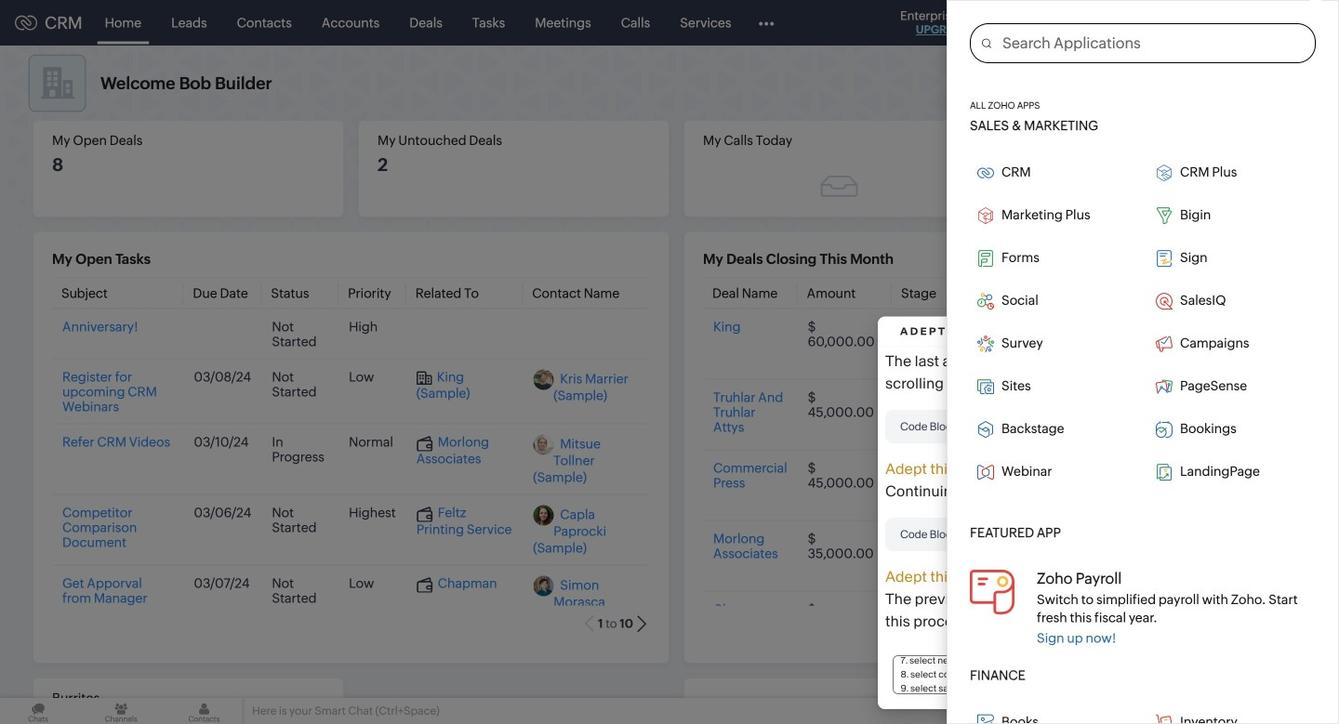 Task type: describe. For each thing, give the bounding box(es) containing it.
signals image
[[1107, 15, 1120, 31]]

profile element
[[1245, 0, 1297, 45]]

contacts image
[[166, 699, 242, 725]]

channels image
[[83, 699, 159, 725]]

profile image
[[1256, 8, 1286, 38]]

create menu image
[[1023, 12, 1047, 34]]

search element
[[1058, 0, 1096, 46]]



Task type: vqa. For each thing, say whether or not it's contained in the screenshot.
field
no



Task type: locate. For each thing, give the bounding box(es) containing it.
Search Applications text field
[[992, 24, 1316, 62]]

signals element
[[1096, 0, 1131, 46]]

search image
[[1069, 15, 1085, 31]]

calendar image
[[1143, 15, 1158, 30]]

chats image
[[0, 699, 76, 725]]

create menu element
[[1012, 0, 1058, 45]]

zoho payroll image
[[970, 570, 1015, 615]]

logo image
[[15, 15, 37, 30]]



